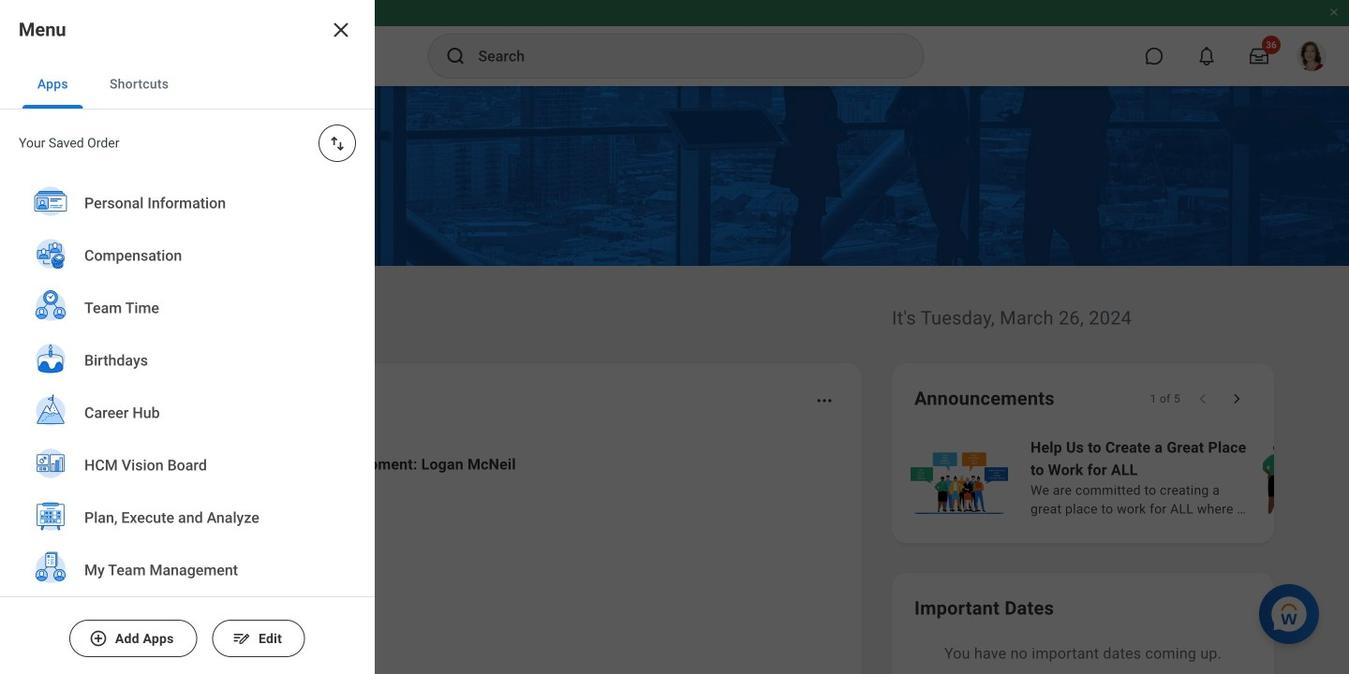 Task type: describe. For each thing, give the bounding box(es) containing it.
profile logan mcneil element
[[1285, 36, 1338, 77]]

search image
[[445, 45, 467, 67]]

chevron right small image
[[1227, 390, 1246, 408]]

inbox image
[[125, 565, 153, 593]]

x image
[[330, 19, 352, 41]]

sort image
[[328, 134, 347, 153]]

plus circle image
[[89, 630, 108, 648]]

global navigation dialog
[[0, 0, 375, 675]]



Task type: vqa. For each thing, say whether or not it's contained in the screenshot.
plus circle "ICON"
yes



Task type: locate. For each thing, give the bounding box(es) containing it.
notifications large image
[[1197, 47, 1216, 66]]

inbox large image
[[1250, 47, 1268, 66]]

book open image
[[125, 642, 153, 670]]

text edit image
[[232, 630, 251, 648]]

list
[[0, 177, 375, 675], [907, 435, 1349, 521], [97, 438, 839, 675]]

tab list
[[0, 60, 375, 110]]

main content
[[0, 86, 1349, 675]]

status
[[1150, 392, 1180, 407]]

close environment banner image
[[1328, 7, 1340, 18]]

chevron left small image
[[1194, 390, 1212, 408]]

banner
[[0, 0, 1349, 86]]



